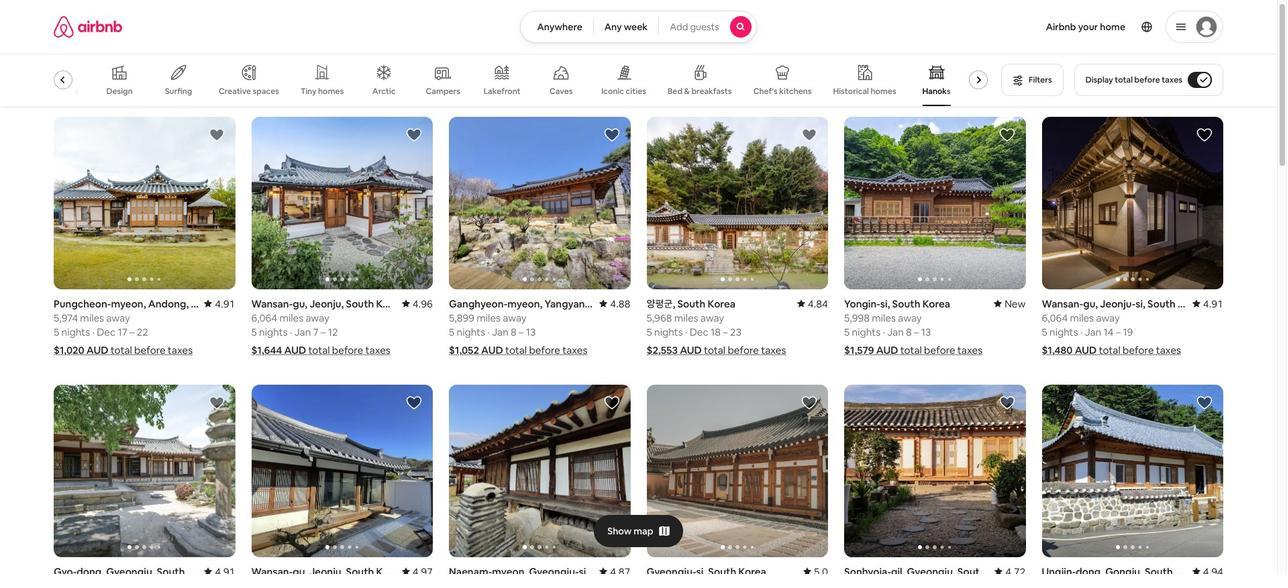Task type: vqa. For each thing, say whether or not it's contained in the screenshot.


Task type: locate. For each thing, give the bounding box(es) containing it.
3 nights from the left
[[457, 326, 485, 338]]

5 – from the left
[[914, 326, 919, 338]]

– inside '5,974 miles away 5 nights · dec 17 – 22 $1,020 aud total before taxes'
[[130, 326, 135, 338]]

1 horizontal spatial 6,064
[[1042, 311, 1068, 324]]

1 dec from the left
[[97, 326, 116, 338]]

korea inside 양평군, south korea 5,968 miles away 5 nights · dec 18 – 23 $2,553 aud total before taxes
[[708, 297, 736, 310]]

· up $1,020 aud
[[92, 326, 95, 338]]

4.91 out of 5 average rating image
[[1193, 297, 1224, 310], [204, 565, 235, 574]]

none search field containing anywhere
[[521, 11, 757, 43]]

3 – from the left
[[519, 326, 524, 338]]

$1,020 aud
[[54, 344, 108, 356]]

2 korea from the left
[[923, 297, 951, 310]]

away
[[106, 311, 130, 324], [306, 311, 330, 324], [503, 311, 527, 324], [701, 311, 725, 324], [898, 311, 922, 324], [1097, 311, 1120, 324]]

total
[[1115, 75, 1133, 85], [111, 344, 132, 356], [308, 344, 330, 356], [506, 344, 527, 356], [704, 344, 726, 356], [901, 344, 922, 356], [1099, 344, 1121, 356]]

yongin-si, south korea 5,998 miles away 5 nights · jan 8 – 13 $1,579 aud total before taxes
[[845, 297, 983, 356]]

5 up $1,480 aud
[[1042, 326, 1048, 338]]

2 dec from the left
[[690, 326, 709, 338]]

total inside '5,974 miles away 5 nights · dec 17 – 22 $1,020 aud total before taxes'
[[111, 344, 132, 356]]

· up $2,553 aud
[[685, 326, 688, 338]]

display total before taxes
[[1086, 75, 1183, 85]]

0 horizontal spatial dec
[[97, 326, 116, 338]]

lakefront
[[484, 86, 521, 97]]

jan for $1,480 aud
[[1085, 326, 1102, 338]]

&
[[684, 86, 690, 97]]

1 4.91 from the left
[[215, 297, 235, 310]]

nights
[[61, 326, 90, 338], [259, 326, 288, 338], [457, 326, 485, 338], [655, 326, 683, 338], [852, 326, 881, 338], [1050, 326, 1079, 338]]

nights up $1,644 aud
[[259, 326, 288, 338]]

profile element
[[773, 0, 1224, 54]]

4 miles from the left
[[675, 311, 699, 324]]

a-frames
[[43, 86, 78, 97]]

tiny homes
[[301, 86, 344, 97]]

1 – from the left
[[130, 326, 135, 338]]

22
[[137, 326, 148, 338]]

· for $1,052 aud
[[488, 326, 490, 338]]

miles for $1,480 aud
[[1070, 311, 1094, 324]]

$2,553 aud
[[647, 344, 702, 356]]

– for $1,020 aud
[[130, 326, 135, 338]]

total inside 6,064 miles away 5 nights · jan 14 – 19 $1,480 aud total before taxes
[[1099, 344, 1121, 356]]

2 jan from the left
[[492, 326, 509, 338]]

new place to stay image
[[994, 297, 1026, 310]]

2 13 from the left
[[922, 326, 932, 338]]

– inside 6,064 miles away 5 nights · jan 7 – 12 $1,644 aud total before taxes
[[321, 326, 326, 338]]

6 – from the left
[[1116, 326, 1121, 338]]

1 horizontal spatial 4.91 out of 5 average rating image
[[1193, 297, 1224, 310]]

away up $1,052 aud
[[503, 311, 527, 324]]

before inside 양평군, south korea 5,968 miles away 5 nights · dec 18 – 23 $2,553 aud total before taxes
[[728, 344, 759, 356]]

caves
[[550, 86, 573, 97]]

5 inside 5,899 miles away 5 nights · jan 8 – 13 $1,052 aud total before taxes
[[449, 326, 455, 338]]

6,064
[[251, 311, 277, 324], [1042, 311, 1068, 324]]

2 south from the left
[[893, 297, 921, 310]]

homes for historical homes
[[871, 86, 897, 97]]

jan
[[295, 326, 311, 338], [492, 326, 509, 338], [888, 326, 904, 338], [1085, 326, 1102, 338]]

3 jan from the left
[[888, 326, 904, 338]]

– inside 5,899 miles away 5 nights · jan 8 – 13 $1,052 aud total before taxes
[[519, 326, 524, 338]]

· for $1,480 aud
[[1081, 326, 1083, 338]]

add guests button
[[659, 11, 757, 43]]

6,064 inside 6,064 miles away 5 nights · jan 14 – 19 $1,480 aud total before taxes
[[1042, 311, 1068, 324]]

frames
[[52, 86, 78, 97]]

nights down 5,974
[[61, 326, 90, 338]]

· inside 양평군, south korea 5,968 miles away 5 nights · dec 18 – 23 $2,553 aud total before taxes
[[685, 326, 688, 338]]

miles inside 5,899 miles away 5 nights · jan 8 – 13 $1,052 aud total before taxes
[[477, 311, 501, 324]]

jan inside 5,899 miles away 5 nights · jan 8 – 13 $1,052 aud total before taxes
[[492, 326, 509, 338]]

add to wishlist: wansan-gu, jeonju, south korea image
[[406, 395, 422, 411]]

0 horizontal spatial 13
[[526, 326, 536, 338]]

miles right 5,974
[[80, 311, 104, 324]]

away inside 5,899 miles away 5 nights · jan 8 – 13 $1,052 aud total before taxes
[[503, 311, 527, 324]]

2 – from the left
[[321, 326, 326, 338]]

2 8 from the left
[[906, 326, 912, 338]]

jan for $1,052 aud
[[492, 326, 509, 338]]

miles right '5,968' at the bottom of page
[[675, 311, 699, 324]]

3 miles from the left
[[477, 311, 501, 324]]

0 horizontal spatial 4.91 out of 5 average rating image
[[204, 565, 235, 574]]

1 vertical spatial 4.91 out of 5 average rating image
[[204, 565, 235, 574]]

– inside 6,064 miles away 5 nights · jan 14 – 19 $1,480 aud total before taxes
[[1116, 326, 1121, 338]]

2 6,064 from the left
[[1042, 311, 1068, 324]]

– for $1,644 aud
[[321, 326, 326, 338]]

4.84 out of 5 average rating image
[[797, 297, 828, 310]]

airbnb your home
[[1046, 21, 1126, 33]]

0 horizontal spatial 6,064
[[251, 311, 277, 324]]

1 · from the left
[[92, 326, 95, 338]]

group
[[42, 54, 994, 106], [54, 117, 235, 289], [251, 117, 433, 289], [449, 117, 631, 289], [647, 117, 828, 289], [845, 117, 1026, 289], [1042, 117, 1224, 289], [54, 385, 235, 557], [251, 385, 433, 557], [449, 385, 631, 557], [647, 385, 828, 557], [845, 385, 1026, 557], [1042, 385, 1224, 557]]

tiny
[[301, 86, 317, 97]]

2 · from the left
[[290, 326, 292, 338]]

si,
[[881, 297, 890, 310]]

· inside 5,899 miles away 5 nights · jan 8 – 13 $1,052 aud total before taxes
[[488, 326, 490, 338]]

4.91
[[215, 297, 235, 310], [1204, 297, 1224, 310]]

1 horizontal spatial dec
[[690, 326, 709, 338]]

design
[[106, 86, 133, 97]]

4 – from the left
[[723, 326, 728, 338]]

iconic
[[602, 86, 624, 97]]

jan inside 6,064 miles away 5 nights · jan 7 – 12 $1,644 aud total before taxes
[[295, 326, 311, 338]]

miles up $1,644 aud
[[280, 311, 304, 324]]

korea right si,
[[923, 297, 951, 310]]

new
[[1005, 297, 1026, 310]]

5.0 out of 5 average rating image
[[803, 565, 828, 574]]

jan down si,
[[888, 326, 904, 338]]

add to wishlist: naenam-myeon, gyeongju-si, south korea image
[[604, 395, 620, 411]]

total inside 5,899 miles away 5 nights · jan 8 – 13 $1,052 aud total before taxes
[[506, 344, 527, 356]]

bed
[[668, 86, 683, 97]]

taxes inside '5,974 miles away 5 nights · dec 17 – 22 $1,020 aud total before taxes'
[[168, 344, 193, 356]]

filters button
[[1002, 64, 1064, 96]]

0 horizontal spatial 4.91
[[215, 297, 235, 310]]

5 for $1,480 aud
[[1042, 326, 1048, 338]]

taxes inside 5,899 miles away 5 nights · jan 8 – 13 $1,052 aud total before taxes
[[563, 344, 588, 356]]

5 miles from the left
[[872, 311, 896, 324]]

· up $1,052 aud
[[488, 326, 490, 338]]

chef's
[[754, 86, 778, 97]]

add to wishlist: pungcheon-myeon, andong, south korea image
[[208, 127, 225, 143]]

away for $1,052 aud
[[503, 311, 527, 324]]

jan left 14
[[1085, 326, 1102, 338]]

6 5 from the left
[[1042, 326, 1048, 338]]

any week button
[[593, 11, 659, 43]]

5 down 5,899
[[449, 326, 455, 338]]

$1,052 aud
[[449, 344, 503, 356]]

filters
[[1029, 75, 1052, 85]]

· for $1,644 aud
[[290, 326, 292, 338]]

nights inside 5,899 miles away 5 nights · jan 8 – 13 $1,052 aud total before taxes
[[457, 326, 485, 338]]

1 nights from the left
[[61, 326, 90, 338]]

miles down si,
[[872, 311, 896, 324]]

5,998
[[845, 311, 870, 324]]

homes
[[871, 86, 897, 97], [318, 86, 344, 97]]

1 miles from the left
[[80, 311, 104, 324]]

5 5 from the left
[[845, 326, 850, 338]]

away up $1,579 aud
[[898, 311, 922, 324]]

any week
[[605, 21, 648, 33]]

away up 14
[[1097, 311, 1120, 324]]

taxes inside 6,064 miles away 5 nights · jan 7 – 12 $1,644 aud total before taxes
[[366, 344, 391, 356]]

dec left 18
[[690, 326, 709, 338]]

7
[[313, 326, 319, 338]]

1 13 from the left
[[526, 326, 536, 338]]

4.88 out of 5 average rating image
[[600, 297, 631, 310]]

· up $1,480 aud
[[1081, 326, 1083, 338]]

8 inside 5,899 miles away 5 nights · jan 8 – 13 $1,052 aud total before taxes
[[511, 326, 517, 338]]

miles inside 6,064 miles away 5 nights · jan 7 – 12 $1,644 aud total before taxes
[[280, 311, 304, 324]]

5 up $1,644 aud
[[251, 326, 257, 338]]

6,064 inside 6,064 miles away 5 nights · jan 7 – 12 $1,644 aud total before taxes
[[251, 311, 277, 324]]

south
[[678, 297, 706, 310], [893, 297, 921, 310]]

jan up $1,052 aud
[[492, 326, 509, 338]]

jan inside 6,064 miles away 5 nights · jan 14 – 19 $1,480 aud total before taxes
[[1085, 326, 1102, 338]]

south right si,
[[893, 297, 921, 310]]

1 horizontal spatial korea
[[923, 297, 951, 310]]

away for $1,020 aud
[[106, 311, 130, 324]]

6,064 up $1,644 aud
[[251, 311, 277, 324]]

2 4.91 from the left
[[1204, 297, 1224, 310]]

miles inside '5,974 miles away 5 nights · dec 17 – 22 $1,020 aud total before taxes'
[[80, 311, 104, 324]]

None search field
[[521, 11, 757, 43]]

nights down 5,998
[[852, 326, 881, 338]]

total down 14
[[1099, 344, 1121, 356]]

· inside 6,064 miles away 5 nights · jan 7 – 12 $1,644 aud total before taxes
[[290, 326, 292, 338]]

6 miles from the left
[[1070, 311, 1094, 324]]

17
[[118, 326, 127, 338]]

miles for $1,644 aud
[[280, 311, 304, 324]]

3 · from the left
[[488, 326, 490, 338]]

4.88
[[610, 297, 631, 310]]

miles inside 6,064 miles away 5 nights · jan 14 – 19 $1,480 aud total before taxes
[[1070, 311, 1094, 324]]

south inside yongin-si, south korea 5,998 miles away 5 nights · jan 8 – 13 $1,579 aud total before taxes
[[893, 297, 921, 310]]

1 horizontal spatial south
[[893, 297, 921, 310]]

taxes
[[1162, 75, 1183, 85], [168, 344, 193, 356], [366, 344, 391, 356], [563, 344, 588, 356], [761, 344, 786, 356], [958, 344, 983, 356], [1157, 344, 1182, 356]]

miles inside yongin-si, south korea 5,998 miles away 5 nights · jan 8 – 13 $1,579 aud total before taxes
[[872, 311, 896, 324]]

add to wishlist: sonhyoja-gil, gyeongju, south korea image
[[999, 395, 1015, 411]]

kitchens
[[780, 86, 812, 97]]

1 away from the left
[[106, 311, 130, 324]]

4.72 out of 5 average rating image
[[995, 565, 1026, 574]]

anywhere
[[537, 21, 583, 33]]

12
[[328, 326, 338, 338]]

map
[[634, 525, 654, 537]]

1 horizontal spatial 8
[[906, 326, 912, 338]]

1 south from the left
[[678, 297, 706, 310]]

6 · from the left
[[1081, 326, 1083, 338]]

iconic cities
[[602, 86, 646, 97]]

4.91 for 6,064 miles away 5 nights · jan 14 – 19 $1,480 aud total before taxes
[[1204, 297, 1224, 310]]

miles right 5,899
[[477, 311, 501, 324]]

4.91 for 5,974 miles away 5 nights · dec 17 – 22 $1,020 aud total before taxes
[[215, 297, 235, 310]]

5 nights from the left
[[852, 326, 881, 338]]

total right display
[[1115, 75, 1133, 85]]

6,064 up $1,480 aud
[[1042, 311, 1068, 324]]

nights for $1,052 aud
[[457, 326, 485, 338]]

before
[[1135, 75, 1161, 85], [134, 344, 166, 356], [332, 344, 363, 356], [529, 344, 561, 356], [728, 344, 759, 356], [925, 344, 956, 356], [1123, 344, 1154, 356]]

0 horizontal spatial korea
[[708, 297, 736, 310]]

5 down 5,974
[[54, 326, 59, 338]]

airbnb your home link
[[1038, 13, 1134, 41]]

a-
[[43, 86, 52, 97]]

homes for tiny homes
[[318, 86, 344, 97]]

away inside 6,064 miles away 5 nights · jan 14 – 19 $1,480 aud total before taxes
[[1097, 311, 1120, 324]]

4 away from the left
[[701, 311, 725, 324]]

away up 7 on the left bottom of page
[[306, 311, 330, 324]]

total right $1,052 aud
[[506, 344, 527, 356]]

2 miles from the left
[[280, 311, 304, 324]]

jan left 7 on the left bottom of page
[[295, 326, 311, 338]]

5 away from the left
[[898, 311, 922, 324]]

dec
[[97, 326, 116, 338], [690, 326, 709, 338]]

5 inside 6,064 miles away 5 nights · jan 7 – 12 $1,644 aud total before taxes
[[251, 326, 257, 338]]

nights down '5,968' at the bottom of page
[[655, 326, 683, 338]]

miles up $1,480 aud
[[1070, 311, 1094, 324]]

1 horizontal spatial 13
[[922, 326, 932, 338]]

away inside 6,064 miles away 5 nights · jan 7 – 12 $1,644 aud total before taxes
[[306, 311, 330, 324]]

6,064 for 6,064 miles away 5 nights · jan 7 – 12 $1,644 aud total before taxes
[[251, 311, 277, 324]]

–
[[130, 326, 135, 338], [321, 326, 326, 338], [519, 326, 524, 338], [723, 326, 728, 338], [914, 326, 919, 338], [1116, 326, 1121, 338]]

3 5 from the left
[[449, 326, 455, 338]]

5 down 5,998
[[845, 326, 850, 338]]

dec inside 양평군, south korea 5,968 miles away 5 nights · dec 18 – 23 $2,553 aud total before taxes
[[690, 326, 709, 338]]

1 6,064 from the left
[[251, 311, 277, 324]]

dec left 17
[[97, 326, 116, 338]]

miles inside 양평군, south korea 5,968 miles away 5 nights · dec 18 – 23 $2,553 aud total before taxes
[[675, 311, 699, 324]]

2 nights from the left
[[259, 326, 288, 338]]

nights up $1,480 aud
[[1050, 326, 1079, 338]]

6,064 for 6,064 miles away 5 nights · jan 14 – 19 $1,480 aud total before taxes
[[1042, 311, 1068, 324]]

· up $1,644 aud
[[290, 326, 292, 338]]

homes right tiny
[[318, 86, 344, 97]]

·
[[92, 326, 95, 338], [290, 326, 292, 338], [488, 326, 490, 338], [685, 326, 688, 338], [883, 326, 885, 338], [1081, 326, 1083, 338]]

0 horizontal spatial 8
[[511, 326, 517, 338]]

5 inside 6,064 miles away 5 nights · jan 14 – 19 $1,480 aud total before taxes
[[1042, 326, 1048, 338]]

nights inside 양평군, south korea 5,968 miles away 5 nights · dec 18 – 23 $2,553 aud total before taxes
[[655, 326, 683, 338]]

1 horizontal spatial homes
[[871, 86, 897, 97]]

0 horizontal spatial homes
[[318, 86, 344, 97]]

3 away from the left
[[503, 311, 527, 324]]

13
[[526, 326, 536, 338], [922, 326, 932, 338]]

– inside 양평군, south korea 5,968 miles away 5 nights · dec 18 – 23 $2,553 aud total before taxes
[[723, 326, 728, 338]]

surfing
[[165, 86, 192, 97]]

4.96 out of 5 average rating image
[[402, 297, 433, 310]]

0 vertical spatial 4.91 out of 5 average rating image
[[1193, 297, 1224, 310]]

6 nights from the left
[[1050, 326, 1079, 338]]

5 · from the left
[[883, 326, 885, 338]]

korea
[[708, 297, 736, 310], [923, 297, 951, 310]]

· inside '5,974 miles away 5 nights · dec 17 – 22 $1,020 aud total before taxes'
[[92, 326, 95, 338]]

add to wishlist: ungjin-dong, gongju, south korea image
[[1197, 395, 1213, 411]]

total down 18
[[704, 344, 726, 356]]

total down 7 on the left bottom of page
[[308, 344, 330, 356]]

4.84
[[808, 297, 828, 310]]

5,974
[[54, 311, 78, 324]]

4.94 out of 5 average rating image
[[1193, 565, 1224, 574]]

miles
[[80, 311, 104, 324], [280, 311, 304, 324], [477, 311, 501, 324], [675, 311, 699, 324], [872, 311, 896, 324], [1070, 311, 1094, 324]]

4 · from the left
[[685, 326, 688, 338]]

nights inside '5,974 miles away 5 nights · dec 17 – 22 $1,020 aud total before taxes'
[[61, 326, 90, 338]]

4 jan from the left
[[1085, 326, 1102, 338]]

8
[[511, 326, 517, 338], [906, 326, 912, 338]]

airbnb
[[1046, 21, 1077, 33]]

1 5 from the left
[[54, 326, 59, 338]]

$1,480 aud
[[1042, 344, 1097, 356]]

korea up 18
[[708, 297, 736, 310]]

away up 18
[[701, 311, 725, 324]]

total right $1,579 aud
[[901, 344, 922, 356]]

nights inside 6,064 miles away 5 nights · jan 14 – 19 $1,480 aud total before taxes
[[1050, 326, 1079, 338]]

1 korea from the left
[[708, 297, 736, 310]]

homes right historical at the right top
[[871, 86, 897, 97]]

creative
[[219, 86, 251, 97]]

1 jan from the left
[[295, 326, 311, 338]]

5 inside '5,974 miles away 5 nights · dec 17 – 22 $1,020 aud total before taxes'
[[54, 326, 59, 338]]

show
[[608, 525, 632, 537]]

away up 17
[[106, 311, 130, 324]]

14
[[1104, 326, 1114, 338]]

away for $1,480 aud
[[1097, 311, 1120, 324]]

5,899 miles away 5 nights · jan 8 – 13 $1,052 aud total before taxes
[[449, 311, 588, 356]]

1 8 from the left
[[511, 326, 517, 338]]

2 5 from the left
[[251, 326, 257, 338]]

away inside '5,974 miles away 5 nights · dec 17 – 22 $1,020 aud total before taxes'
[[106, 311, 130, 324]]

taxes inside yongin-si, south korea 5,998 miles away 5 nights · jan 8 – 13 $1,579 aud total before taxes
[[958, 344, 983, 356]]

4 nights from the left
[[655, 326, 683, 338]]

4 5 from the left
[[647, 326, 652, 338]]

$1,644 aud
[[251, 344, 306, 356]]

2 away from the left
[[306, 311, 330, 324]]

total down 17
[[111, 344, 132, 356]]

6 away from the left
[[1097, 311, 1120, 324]]

5
[[54, 326, 59, 338], [251, 326, 257, 338], [449, 326, 455, 338], [647, 326, 652, 338], [845, 326, 850, 338], [1042, 326, 1048, 338]]

jan inside yongin-si, south korea 5,998 miles away 5 nights · jan 8 – 13 $1,579 aud total before taxes
[[888, 326, 904, 338]]

before inside 6,064 miles away 5 nights · jan 7 – 12 $1,644 aud total before taxes
[[332, 344, 363, 356]]

0 horizontal spatial south
[[678, 297, 706, 310]]

nights inside 6,064 miles away 5 nights · jan 7 – 12 $1,644 aud total before taxes
[[259, 326, 288, 338]]

· up $1,579 aud
[[883, 326, 885, 338]]

5 down '5,968' at the bottom of page
[[647, 326, 652, 338]]

· inside 6,064 miles away 5 nights · jan 14 – 19 $1,480 aud total before taxes
[[1081, 326, 1083, 338]]

– for $1,052 aud
[[519, 326, 524, 338]]

south right 양평군, on the right of page
[[678, 297, 706, 310]]

1 horizontal spatial 4.91
[[1204, 297, 1224, 310]]

nights down 5,899
[[457, 326, 485, 338]]



Task type: describe. For each thing, give the bounding box(es) containing it.
your
[[1079, 21, 1099, 33]]

4.91 out of 5 average rating image containing 4.91
[[1193, 297, 1224, 310]]

away inside 양평군, south korea 5,968 miles away 5 nights · dec 18 – 23 $2,553 aud total before taxes
[[701, 311, 725, 324]]

arctic
[[373, 86, 396, 97]]

5 for $1,052 aud
[[449, 326, 455, 338]]

add
[[670, 21, 688, 33]]

total inside yongin-si, south korea 5,998 miles away 5 nights · jan 8 – 13 $1,579 aud total before taxes
[[901, 344, 922, 356]]

jan for $1,644 aud
[[295, 326, 311, 338]]

campers
[[426, 86, 461, 97]]

· inside yongin-si, south korea 5,998 miles away 5 nights · jan 8 – 13 $1,579 aud total before taxes
[[883, 326, 885, 338]]

guests
[[690, 21, 719, 33]]

taxes inside 양평군, south korea 5,968 miles away 5 nights · dec 18 – 23 $2,553 aud total before taxes
[[761, 344, 786, 356]]

add to wishlist: ganghyeon-myeon, yangyang, south korea image
[[604, 127, 620, 143]]

away for $1,644 aud
[[306, 311, 330, 324]]

양평군,
[[647, 297, 676, 310]]

historical homes
[[833, 86, 897, 97]]

show map
[[608, 525, 654, 537]]

– inside yongin-si, south korea 5,998 miles away 5 nights · jan 8 – 13 $1,579 aud total before taxes
[[914, 326, 919, 338]]

breakfasts
[[692, 86, 732, 97]]

miles for $1,020 aud
[[80, 311, 104, 324]]

5 inside yongin-si, south korea 5,998 miles away 5 nights · jan 8 – 13 $1,579 aud total before taxes
[[845, 326, 850, 338]]

add to wishlist: 양평군, south korea image
[[802, 127, 818, 143]]

spaces
[[253, 86, 279, 97]]

display
[[1086, 75, 1114, 85]]

south inside 양평군, south korea 5,968 miles away 5 nights · dec 18 – 23 $2,553 aud total before taxes
[[678, 297, 706, 310]]

any
[[605, 21, 622, 33]]

cities
[[626, 86, 646, 97]]

home
[[1101, 21, 1126, 33]]

13 inside 5,899 miles away 5 nights · jan 8 – 13 $1,052 aud total before taxes
[[526, 326, 536, 338]]

6,064 miles away 5 nights · jan 14 – 19 $1,480 aud total before taxes
[[1042, 311, 1182, 356]]

anywhere button
[[521, 11, 594, 43]]

6,064 miles away 5 nights · jan 7 – 12 $1,644 aud total before taxes
[[251, 311, 391, 356]]

dec inside '5,974 miles away 5 nights · dec 17 – 22 $1,020 aud total before taxes'
[[97, 326, 116, 338]]

add to wishlist: gyeongju-si, south korea image
[[802, 395, 818, 411]]

nights inside yongin-si, south korea 5,998 miles away 5 nights · jan 8 – 13 $1,579 aud total before taxes
[[852, 326, 881, 338]]

– for $1,480 aud
[[1116, 326, 1121, 338]]

13 inside yongin-si, south korea 5,998 miles away 5 nights · jan 8 – 13 $1,579 aud total before taxes
[[922, 326, 932, 338]]

4.97 out of 5 average rating image
[[402, 565, 433, 574]]

hanoks
[[923, 86, 951, 97]]

nights for $1,480 aud
[[1050, 326, 1079, 338]]

group containing iconic cities
[[42, 54, 994, 106]]

before inside 6,064 miles away 5 nights · jan 14 – 19 $1,480 aud total before taxes
[[1123, 344, 1154, 356]]

taxes inside 6,064 miles away 5 nights · jan 14 – 19 $1,480 aud total before taxes
[[1157, 344, 1182, 356]]

total inside 양평군, south korea 5,968 miles away 5 nights · dec 18 – 23 $2,553 aud total before taxes
[[704, 344, 726, 356]]

18
[[711, 326, 721, 338]]

historical
[[833, 86, 869, 97]]

away inside yongin-si, south korea 5,998 miles away 5 nights · jan 8 – 13 $1,579 aud total before taxes
[[898, 311, 922, 324]]

add to wishlist: wansan-gu, jeonju-si, south korea image
[[1197, 127, 1213, 143]]

4.87 out of 5 average rating image
[[600, 565, 631, 574]]

add guests
[[670, 21, 719, 33]]

total inside 6,064 miles away 5 nights · jan 7 – 12 $1,644 aud total before taxes
[[308, 344, 330, 356]]

miles for $1,052 aud
[[477, 311, 501, 324]]

week
[[624, 21, 648, 33]]

korea inside yongin-si, south korea 5,998 miles away 5 nights · jan 8 – 13 $1,579 aud total before taxes
[[923, 297, 951, 310]]

19
[[1124, 326, 1134, 338]]

양평군, south korea 5,968 miles away 5 nights · dec 18 – 23 $2,553 aud total before taxes
[[647, 297, 786, 356]]

creative spaces
[[219, 86, 279, 97]]

· for $1,020 aud
[[92, 326, 95, 338]]

bed & breakfasts
[[668, 86, 732, 97]]

chef's kitchens
[[754, 86, 812, 97]]

nights for $1,020 aud
[[61, 326, 90, 338]]

show map button
[[594, 515, 683, 547]]

23
[[730, 326, 742, 338]]

add to wishlist: wansan-gu, jeonju, south korea image
[[406, 127, 422, 143]]

4.91 out of 5 average rating image
[[204, 297, 235, 310]]

add to wishlist: gyo-dong, gyeongju, south korea image
[[208, 395, 225, 411]]

yongin-
[[845, 297, 881, 310]]

5,968
[[647, 311, 672, 324]]

before inside 5,899 miles away 5 nights · jan 8 – 13 $1,052 aud total before taxes
[[529, 344, 561, 356]]

5 inside 양평군, south korea 5,968 miles away 5 nights · dec 18 – 23 $2,553 aud total before taxes
[[647, 326, 652, 338]]

4.96
[[413, 297, 433, 310]]

add to wishlist: yongin-si, south korea image
[[999, 127, 1015, 143]]

5,974 miles away 5 nights · dec 17 – 22 $1,020 aud total before taxes
[[54, 311, 193, 356]]

before inside yongin-si, south korea 5,998 miles away 5 nights · jan 8 – 13 $1,579 aud total before taxes
[[925, 344, 956, 356]]

5,899
[[449, 311, 475, 324]]

5 for $1,020 aud
[[54, 326, 59, 338]]

before inside '5,974 miles away 5 nights · dec 17 – 22 $1,020 aud total before taxes'
[[134, 344, 166, 356]]

5 for $1,644 aud
[[251, 326, 257, 338]]

$1,579 aud
[[845, 344, 899, 356]]

8 inside yongin-si, south korea 5,998 miles away 5 nights · jan 8 – 13 $1,579 aud total before taxes
[[906, 326, 912, 338]]

nights for $1,644 aud
[[259, 326, 288, 338]]



